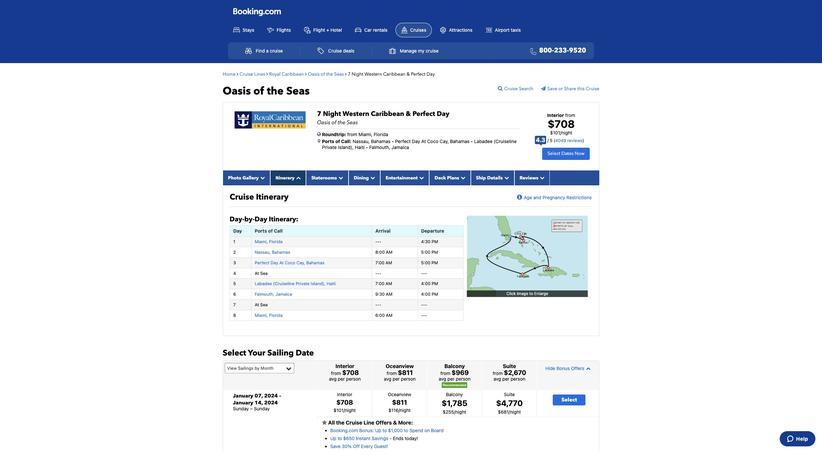 Task type: describe. For each thing, give the bounding box(es) containing it.
at sea for 7
[[255, 302, 268, 308]]

30%
[[342, 444, 352, 449]]

2 horizontal spatial •
[[471, 138, 473, 144]]

night for $811
[[400, 408, 411, 413]]

photo gallery button
[[223, 171, 270, 185]]

car
[[365, 27, 372, 33]]

1 vertical spatial 5
[[233, 281, 236, 286]]

oceanview for $811
[[388, 392, 412, 397]]

1 horizontal spatial save
[[548, 86, 558, 92]]

nassau, for nassau, bahamas
[[255, 250, 271, 255]]

reviews
[[520, 175, 539, 181]]

7 for 7 night western caribbean & perfect day oasis of the seas
[[317, 109, 322, 118]]

from for oceanview from $811 avg per person
[[387, 371, 397, 376]]

florida for 1
[[269, 239, 283, 244]]

4049 reviews link
[[556, 138, 583, 143]]

1 vertical spatial –
[[250, 406, 253, 412]]

7 night western caribbean & perfect day oasis of the seas
[[317, 109, 450, 126]]

chevron down image for dining
[[369, 175, 375, 180]]

0 horizontal spatial offers
[[376, 420, 392, 426]]

pm for falmouth, jamaica
[[432, 292, 438, 297]]

roundtrip:
[[322, 131, 346, 137]]

6:00 am
[[376, 313, 393, 318]]

1 vertical spatial oasis of the seas
[[223, 84, 310, 98]]

flight + hotel
[[313, 27, 342, 33]]

sea for 7
[[260, 302, 268, 308]]

1
[[233, 239, 235, 244]]

0 horizontal spatial (cruiseline
[[273, 281, 295, 286]]

9520
[[569, 46, 587, 55]]

1 vertical spatial haiti
[[327, 281, 336, 286]]

per for $2,670
[[503, 376, 510, 382]]

cruise for cruise deals
[[328, 48, 342, 54]]

caribbean for 7 night western caribbean & perfect day
[[383, 71, 406, 77]]

share
[[565, 86, 577, 92]]

- inside booking.com bonus: up to $1,000 to spend on board up to $650 instant savings -             ends today! save 30% off every guest!
[[390, 436, 392, 442]]

ports for ports of call
[[255, 228, 267, 234]]

2
[[233, 250, 236, 255]]

cruise itinerary map image
[[467, 216, 588, 297]]

cruise for cruise search
[[505, 86, 518, 92]]

night for $1,785
[[456, 409, 467, 415]]

1 vertical spatial itinerary
[[256, 192, 289, 203]]

chevron down image for staterooms
[[337, 175, 343, 180]]

chevron down image for gallery
[[259, 175, 265, 180]]

2 january from the top
[[233, 399, 253, 407]]

select for dates
[[548, 151, 561, 157]]

january 07, 2024 – january 14, 2024 sunday – sunday
[[233, 392, 281, 412]]

western for 7 night western caribbean & perfect day
[[365, 71, 382, 77]]

/ for $811
[[399, 408, 400, 413]]

0 horizontal spatial falmouth,
[[255, 292, 275, 297]]

board
[[431, 428, 444, 434]]

view sailings by month link
[[225, 363, 295, 374]]

5:00 for 8:00 am
[[421, 250, 431, 255]]

interior from $708 $101 / night
[[548, 112, 576, 136]]

1 angle right image from the left
[[237, 72, 239, 76]]

cruise itinerary
[[230, 192, 289, 203]]

booking.com bonus: up to $1,000 to spend on board link
[[330, 428, 444, 434]]

1 vertical spatial labadee
[[255, 281, 272, 286]]

taxis
[[511, 27, 521, 33]]

$681
[[498, 409, 509, 415]]

$650
[[343, 436, 355, 442]]

nassau, for nassau, bahamas • perfect day at coco cay, bahamas •
[[353, 138, 370, 144]]

$255
[[443, 409, 454, 415]]

recommended image
[[442, 383, 468, 388]]

select inside 'link'
[[562, 396, 577, 404]]

$116
[[389, 408, 399, 413]]

cruise for cruise lines
[[240, 71, 253, 77]]

0 vertical spatial coco
[[428, 138, 439, 144]]

the right "all"
[[336, 420, 345, 426]]

7:00 for 5:00 pm
[[376, 260, 385, 265]]

miami, for 1
[[255, 239, 268, 244]]

0 horizontal spatial island),
[[311, 281, 326, 286]]

your
[[248, 348, 266, 359]]

perfect inside the "7 night western caribbean & perfect day oasis of the seas"
[[413, 109, 435, 118]]

or
[[559, 86, 563, 92]]

hotel
[[331, 27, 342, 33]]

)
[[583, 138, 585, 143]]

1 vertical spatial private
[[296, 281, 310, 286]]

private inside labadee (cruiseline private island), haiti
[[322, 144, 337, 150]]

labadee (cruiseline private island), haiti link
[[255, 281, 336, 286]]

perfect day at coco cay, bahamas
[[255, 260, 325, 265]]

07,
[[255, 392, 263, 400]]

of left angle right icon
[[321, 71, 325, 77]]

am for perfect day at coco cay, bahamas
[[386, 260, 392, 265]]

chevron down image inside reviews dropdown button
[[539, 175, 545, 180]]

departure
[[421, 228, 445, 234]]

hide bonus offers
[[546, 366, 585, 371]]

1 vertical spatial falmouth, jamaica
[[255, 292, 292, 297]]

4:00 for 7:00 am
[[421, 281, 431, 286]]

interior $708 $101 / night
[[334, 392, 356, 413]]

reviews
[[568, 138, 583, 143]]

oasis of the seas main content
[[220, 66, 603, 451]]

7 for 7 night western caribbean & perfect day
[[348, 71, 351, 77]]

miami, florida for 8
[[255, 313, 283, 318]]

call:
[[341, 138, 352, 144]]

photo
[[228, 175, 242, 181]]

7:00 am for 5:00
[[376, 260, 392, 265]]

attractions link
[[435, 23, 478, 37]]

ship details button
[[471, 171, 515, 185]]

month
[[261, 366, 274, 371]]

night inside interior from $708 $101 / night
[[562, 130, 573, 136]]

$708 inside 'interior $708 $101 / night'
[[337, 399, 353, 406]]

1 sunday from the left
[[233, 406, 249, 412]]

4:00 pm for 7:00 am
[[421, 281, 438, 286]]

4:00 for 9:30 am
[[421, 292, 431, 297]]

balcony for $1,785
[[446, 392, 463, 397]]

1 horizontal spatial to
[[383, 428, 387, 434]]

/ inside interior from $708 $101 / night
[[560, 130, 562, 136]]

up to $650 instant savings link
[[330, 436, 389, 442]]

1 vertical spatial coco
[[285, 260, 296, 265]]

bonus
[[557, 366, 570, 371]]

sea for 4
[[260, 271, 268, 276]]

6:00
[[376, 313, 385, 318]]

avg for $2,670
[[494, 376, 501, 382]]

1 vertical spatial oasis
[[223, 84, 251, 98]]

cruise deals link
[[311, 44, 362, 57]]

on
[[425, 428, 430, 434]]

line
[[364, 420, 375, 426]]

star image
[[322, 420, 327, 425]]

royal caribbean
[[269, 71, 304, 77]]

night for $4,770
[[510, 409, 521, 415]]

$101 inside interior from $708 $101 / night
[[551, 130, 560, 136]]

0 vertical spatial oasis
[[308, 71, 320, 77]]

seas inside the "7 night western caribbean & perfect day oasis of the seas"
[[347, 119, 358, 126]]

day-by-day itinerary:
[[230, 215, 298, 224]]

staterooms button
[[306, 171, 349, 185]]

dining button
[[349, 171, 381, 185]]

airport taxis
[[495, 27, 521, 33]]

0 vertical spatial falmouth,
[[370, 144, 391, 150]]

angle right image for royal
[[305, 72, 307, 76]]

0 horizontal spatial jamaica
[[276, 292, 292, 297]]

hide
[[546, 366, 556, 371]]

cruise search link
[[498, 86, 540, 92]]

4
[[233, 271, 236, 276]]

7:00 for 4:00 pm
[[376, 281, 385, 286]]

5 inside "4.3 / 5 ( 4049 reviews )"
[[550, 138, 553, 143]]

cruises
[[411, 27, 427, 33]]

map marker image
[[318, 139, 321, 143]]

4:30
[[421, 239, 431, 244]]

14,
[[255, 399, 263, 407]]

am for nassau, bahamas
[[386, 250, 393, 255]]

of left call
[[268, 228, 273, 234]]

booking.com
[[330, 428, 358, 434]]

0 vertical spatial labadee (cruiseline private island), haiti
[[322, 138, 517, 150]]

gallery
[[243, 175, 259, 181]]

dates
[[562, 151, 574, 157]]

royal caribbean image
[[235, 111, 306, 129]]

2 vertical spatial &
[[393, 420, 397, 426]]

flights link
[[262, 23, 296, 37]]

ship
[[476, 175, 486, 181]]

$708 for interior from $708 avg per person
[[342, 369, 359, 377]]

paper plane image
[[541, 86, 548, 91]]

airport taxis link
[[481, 23, 526, 37]]

cruise up booking.com
[[346, 420, 363, 426]]

8
[[233, 313, 236, 318]]

balcony for from
[[445, 363, 465, 369]]

$811 inside oceanview from $811 avg per person
[[398, 369, 413, 377]]

/ for $4,770
[[509, 409, 510, 415]]

angle right image for cruise
[[266, 72, 268, 76]]

sailing
[[268, 348, 294, 359]]

cruise for manage my cruise
[[426, 48, 439, 54]]

from for interior from $708 avg per person
[[331, 371, 341, 376]]

5:00 pm for 7:00 am
[[421, 260, 438, 265]]

interior for from
[[336, 363, 355, 369]]

1 horizontal spatial falmouth, jamaica
[[368, 144, 409, 150]]

more:
[[398, 420, 413, 426]]

0 horizontal spatial to
[[338, 436, 342, 442]]

now
[[575, 151, 585, 157]]

0 vertical spatial cay,
[[440, 138, 449, 144]]

pm for perfect day at coco cay, bahamas
[[432, 260, 438, 265]]

of inside the "7 night western caribbean & perfect day oasis of the seas"
[[332, 119, 337, 126]]

from for roundtrip: from miami, florida
[[348, 131, 357, 137]]

0 horizontal spatial cay,
[[297, 260, 305, 265]]

ports of call
[[255, 228, 283, 234]]

per for $708
[[338, 376, 345, 382]]

manage my cruise button
[[382, 44, 446, 57]]

chevron up image for itinerary
[[295, 175, 301, 180]]

1 vertical spatial labadee (cruiseline private island), haiti
[[255, 281, 336, 286]]

8:00
[[376, 250, 385, 255]]

ports of call:
[[322, 138, 352, 144]]

/ for $1,785
[[454, 409, 456, 415]]

miami, for 8
[[255, 313, 268, 318]]

perfect down the "7 night western caribbean & perfect day oasis of the seas"
[[395, 138, 411, 144]]

manage
[[400, 48, 417, 54]]

western for 7 night western caribbean & perfect day oasis of the seas
[[343, 109, 370, 118]]

pregnancy
[[543, 195, 566, 200]]

florida for 8
[[269, 313, 283, 318]]

0 vertical spatial florida
[[374, 131, 388, 137]]

avg for $811
[[384, 376, 392, 382]]

$1,000
[[388, 428, 403, 434]]

nassau, bahamas • perfect day at coco cay, bahamas •
[[353, 138, 473, 144]]

2 horizontal spatial to
[[404, 428, 408, 434]]

1 horizontal spatial island),
[[338, 144, 354, 150]]

select your sailing date
[[223, 348, 314, 359]]

labadee inside labadee (cruiseline private island), haiti
[[475, 138, 493, 144]]

oceanview for from
[[386, 363, 414, 369]]



Task type: locate. For each thing, give the bounding box(es) containing it.
0 vertical spatial (cruiseline
[[494, 138, 517, 144]]

plans
[[447, 175, 459, 181]]

$811 inside "oceanview $811 $116 / night"
[[392, 399, 407, 406]]

globe image
[[317, 132, 321, 136]]

1 vertical spatial jamaica
[[276, 292, 292, 297]]

jamaica
[[392, 144, 409, 150], [276, 292, 292, 297]]

1 horizontal spatial 5
[[550, 138, 553, 143]]

0 vertical spatial miami,
[[359, 131, 373, 137]]

balcony up the $1,785
[[446, 392, 463, 397]]

0 horizontal spatial 5
[[233, 281, 236, 286]]

itinerary inside dropdown button
[[276, 175, 295, 181]]

night down the $1,785
[[456, 409, 467, 415]]

itinerary:
[[269, 215, 298, 224]]

1 vertical spatial florida
[[269, 239, 283, 244]]

1 horizontal spatial chevron up image
[[585, 366, 591, 371]]

& for 7 night western caribbean & perfect day oasis of the seas
[[406, 109, 411, 118]]

0 horizontal spatial ports
[[255, 228, 267, 234]]

1 january from the top
[[233, 392, 253, 400]]

/ inside 'interior $708 $101 / night'
[[344, 408, 345, 413]]

chevron down image left ship
[[459, 175, 466, 180]]

2 sunday from the left
[[254, 406, 270, 412]]

cruise left search
[[505, 86, 518, 92]]

2 horizontal spatial 7
[[348, 71, 351, 77]]

1 vertical spatial offers
[[376, 420, 392, 426]]

deck plans
[[435, 175, 459, 181]]

0 vertical spatial up
[[375, 428, 382, 434]]

1 horizontal spatial jamaica
[[392, 144, 409, 150]]

am for miami, florida
[[386, 313, 393, 318]]

0 vertical spatial 4:00
[[421, 281, 431, 286]]

/ inside "4.3 / 5 ( 4049 reviews )"
[[548, 138, 549, 143]]

booking.com home image
[[233, 8, 281, 16]]

$708 up 'interior $708 $101 / night'
[[342, 369, 359, 377]]

0 horizontal spatial up
[[330, 436, 337, 442]]

cruise
[[270, 48, 283, 54], [426, 48, 439, 54]]

0 vertical spatial 7:00
[[376, 260, 385, 265]]

age
[[524, 195, 532, 200]]

suite for from
[[503, 363, 516, 369]]

5 pm from the top
[[432, 292, 438, 297]]

falmouth, jamaica down the nassau, bahamas • perfect day at coco cay, bahamas •
[[368, 144, 409, 150]]

chevron down image inside entertainment dropdown button
[[418, 175, 424, 180]]

1 vertical spatial select
[[223, 348, 246, 359]]

from inside interior from $708 $101 / night
[[566, 112, 576, 118]]

at sea for 4
[[255, 271, 268, 276]]

falmouth, right 6
[[255, 292, 275, 297]]

cruise inside dropdown button
[[426, 48, 439, 54]]

1 vertical spatial nassau,
[[255, 250, 271, 255]]

2 7:00 from the top
[[376, 281, 385, 286]]

from up call:
[[348, 131, 357, 137]]

2 5:00 from the top
[[421, 260, 431, 265]]

from for suite from $2,670 avg per person
[[493, 371, 503, 376]]

oceanview
[[386, 363, 414, 369], [388, 392, 412, 397]]

1 horizontal spatial –
[[279, 392, 281, 400]]

7 inside the "7 night western caribbean & perfect day oasis of the seas"
[[317, 109, 322, 118]]

am for labadee (cruiseline private island), haiti
[[386, 281, 392, 286]]

2 horizontal spatial select
[[562, 396, 577, 404]]

2 per from the left
[[393, 376, 400, 382]]

photo gallery
[[228, 175, 259, 181]]

0 horizontal spatial •
[[366, 144, 368, 150]]

nassau, bahamas link
[[255, 250, 290, 255]]

dining
[[354, 175, 369, 181]]

1 horizontal spatial seas
[[334, 71, 344, 77]]

cruise for cruise itinerary
[[230, 192, 254, 203]]

3 avg from the left
[[439, 376, 447, 382]]

/ left ( at the right top of the page
[[548, 138, 549, 143]]

am down the 8:00 am at the left bottom of the page
[[386, 260, 392, 265]]

2 sea from the top
[[260, 302, 268, 308]]

/
[[560, 130, 562, 136], [548, 138, 549, 143], [344, 408, 345, 413], [399, 408, 400, 413], [454, 409, 456, 415], [509, 409, 510, 415]]

miami, florida down ports of call
[[255, 239, 283, 244]]

$811 up "oceanview $811 $116 / night"
[[398, 369, 413, 377]]

$101 up "all"
[[334, 408, 344, 413]]

night
[[352, 71, 364, 77], [323, 109, 341, 118]]

0 vertical spatial $101
[[551, 130, 560, 136]]

1 7:00 from the top
[[376, 260, 385, 265]]

1 miami, florida link from the top
[[255, 239, 283, 244]]

4.3 / 5 ( 4049 reviews )
[[536, 137, 585, 144]]

3
[[233, 260, 236, 265]]

2 chevron down image from the left
[[369, 175, 375, 180]]

search image
[[498, 86, 505, 91]]

info circle image
[[515, 194, 524, 201]]

chevron down image inside photo gallery dropdown button
[[259, 175, 265, 180]]

7:00 am
[[376, 260, 392, 265], [376, 281, 392, 286]]

7:00 up 9:30
[[376, 281, 385, 286]]

avg up 'interior $708 $101 / night'
[[329, 376, 337, 382]]

$969
[[452, 369, 469, 377]]

1 4:00 pm from the top
[[421, 281, 438, 286]]

5 left ( at the right top of the page
[[550, 138, 553, 143]]

person
[[346, 376, 361, 382], [401, 376, 416, 382], [456, 376, 471, 382], [511, 376, 526, 382]]

falmouth, down roundtrip: from miami, florida
[[370, 144, 391, 150]]

private down the ports of call:
[[322, 144, 337, 150]]

am for falmouth, jamaica
[[386, 292, 393, 297]]

oasis down home
[[223, 84, 251, 98]]

2024 right 14,
[[264, 399, 278, 407]]

7:00 am down the 8:00 am at the left bottom of the page
[[376, 260, 392, 265]]

suite $4,770 $681 / night
[[496, 392, 523, 415]]

cruise left "deals"
[[328, 48, 342, 54]]

cruise search
[[505, 86, 534, 92]]

1 horizontal spatial up
[[375, 428, 382, 434]]

seas up roundtrip: from miami, florida
[[347, 119, 358, 126]]

4:30 pm
[[421, 239, 438, 244]]

guest!
[[374, 444, 388, 449]]

caribbean inside the "7 night western caribbean & perfect day oasis of the seas"
[[371, 109, 404, 118]]

0 vertical spatial oasis of the seas
[[308, 71, 344, 77]]

night inside "oceanview $811 $116 / night"
[[400, 408, 411, 413]]

person inside balcony from $969 avg per person
[[456, 376, 471, 382]]

night up 4049 reviews link
[[562, 130, 573, 136]]

miami, florida link down ports of call
[[255, 239, 283, 244]]

(
[[554, 138, 556, 143]]

(cruiseline inside labadee (cruiseline private island), haiti
[[494, 138, 517, 144]]

0 horizontal spatial angle right image
[[237, 72, 239, 76]]

5:00
[[421, 250, 431, 255], [421, 260, 431, 265]]

3 per from the left
[[448, 376, 455, 382]]

select down ( at the right top of the page
[[548, 151, 561, 157]]

chevron down image
[[337, 175, 343, 180], [369, 175, 375, 180], [418, 175, 424, 180]]

seas down royal caribbean
[[286, 84, 310, 98]]

chevron down image for plans
[[459, 175, 466, 180]]

miami, florida link for 8
[[255, 313, 283, 318]]

1 vertical spatial miami,
[[255, 239, 268, 244]]

0 vertical spatial miami, florida
[[255, 239, 283, 244]]

attractions
[[449, 27, 473, 33]]

1 person from the left
[[346, 376, 361, 382]]

person up recommended image on the right bottom
[[456, 376, 471, 382]]

7
[[348, 71, 351, 77], [317, 109, 322, 118], [233, 302, 236, 308]]

& inside the "7 night western caribbean & perfect day oasis of the seas"
[[406, 109, 411, 118]]

bahamas
[[371, 138, 391, 144], [450, 138, 470, 144], [272, 250, 290, 255], [306, 260, 325, 265]]

interior for $708
[[337, 392, 353, 397]]

avg up recommended image on the right bottom
[[439, 376, 447, 382]]

all the cruise line offers & more:
[[327, 420, 413, 426]]

western inside the "7 night western caribbean & perfect day oasis of the seas"
[[343, 109, 370, 118]]

1 vertical spatial 7
[[317, 109, 322, 118]]

-
[[376, 239, 378, 244], [378, 239, 380, 244], [380, 239, 382, 244], [376, 271, 378, 276], [378, 271, 380, 276], [380, 271, 382, 276], [421, 271, 423, 276], [423, 271, 425, 276], [425, 271, 427, 276], [376, 302, 378, 308], [378, 302, 380, 308], [380, 302, 382, 308], [421, 302, 423, 308], [423, 302, 425, 308], [425, 302, 427, 308], [421, 313, 423, 318], [423, 313, 425, 318], [425, 313, 427, 318], [390, 436, 392, 442]]

1 vertical spatial chevron up image
[[585, 366, 591, 371]]

reviews button
[[515, 171, 550, 185]]

save inside booking.com bonus: up to $1,000 to spend on board up to $650 instant savings -             ends today! save 30% off every guest!
[[330, 444, 341, 449]]

4 per from the left
[[503, 376, 510, 382]]

person for $969
[[456, 376, 471, 382]]

chevron up image for hide bonus offers
[[585, 366, 591, 371]]

night for 7 night western caribbean & perfect day oasis of the seas
[[323, 109, 341, 118]]

oasis
[[308, 71, 320, 77], [223, 84, 251, 98], [317, 119, 331, 126]]

1 horizontal spatial •
[[392, 138, 394, 144]]

florida up nassau, bahamas link
[[269, 239, 283, 244]]

0 vertical spatial nassau,
[[353, 138, 370, 144]]

1 vertical spatial miami, florida
[[255, 313, 283, 318]]

lines
[[254, 71, 265, 77]]

balcony
[[445, 363, 465, 369], [446, 392, 463, 397]]

avg inside "suite from $2,670 avg per person"
[[494, 376, 501, 382]]

chevron down image up 'and'
[[539, 175, 545, 180]]

oasis inside the "7 night western caribbean & perfect day oasis of the seas"
[[317, 119, 331, 126]]

1 vertical spatial night
[[323, 109, 341, 118]]

2 person from the left
[[401, 376, 416, 382]]

angle right image right royal caribbean
[[305, 72, 307, 76]]

find a cruise link
[[238, 44, 290, 57]]

3 chevron down image from the left
[[503, 175, 509, 180]]

perfect day at coco cay, bahamas link
[[255, 260, 325, 265]]

royal caribbean link
[[269, 71, 304, 77]]

nassau, bahamas
[[255, 250, 290, 255]]

up up savings on the left
[[375, 428, 382, 434]]

call
[[274, 228, 283, 234]]

travel menu navigation
[[228, 42, 594, 59]]

1 miami, florida from the top
[[255, 239, 283, 244]]

cruise inside travel menu navigation
[[328, 48, 342, 54]]

the inside the "7 night western caribbean & perfect day oasis of the seas"
[[338, 119, 346, 126]]

1 horizontal spatial sunday
[[254, 406, 270, 412]]

oceanview inside oceanview from $811 avg per person
[[386, 363, 414, 369]]

coco
[[428, 138, 439, 144], [285, 260, 296, 265]]

miami, down the "7 night western caribbean & perfect day oasis of the seas"
[[359, 131, 373, 137]]

avg for $708
[[329, 376, 337, 382]]

am up the 9:30 am
[[386, 281, 392, 286]]

chevron down image inside dining dropdown button
[[369, 175, 375, 180]]

1 chevron down image from the left
[[259, 175, 265, 180]]

sea
[[260, 271, 268, 276], [260, 302, 268, 308]]

manage my cruise
[[400, 48, 439, 54]]

oasis right royal caribbean link
[[308, 71, 320, 77]]

oasis of the seas
[[308, 71, 344, 77], [223, 84, 310, 98]]

1 horizontal spatial private
[[322, 144, 337, 150]]

0 vertical spatial select
[[548, 151, 561, 157]]

save left 30%
[[330, 444, 341, 449]]

7 for 7
[[233, 302, 236, 308]]

$708 inside interior from $708 avg per person
[[342, 369, 359, 377]]

private down perfect day at coco cay, bahamas
[[296, 281, 310, 286]]

1 vertical spatial ports
[[255, 228, 267, 234]]

avg inside oceanview from $811 avg per person
[[384, 376, 392, 382]]

oasis of the seas left angle right icon
[[308, 71, 344, 77]]

person inside interior from $708 avg per person
[[346, 376, 361, 382]]

labadee
[[475, 138, 493, 144], [255, 281, 272, 286]]

& up the nassau, bahamas • perfect day at coco cay, bahamas •
[[406, 109, 411, 118]]

avg inside balcony from $969 avg per person
[[439, 376, 447, 382]]

chevron up image
[[295, 175, 301, 180], [585, 366, 591, 371]]

5
[[550, 138, 553, 143], [233, 281, 236, 286]]

from for balcony from $969 avg per person
[[441, 371, 451, 376]]

airport
[[495, 27, 510, 33]]

2 horizontal spatial chevron down image
[[418, 175, 424, 180]]

cruise right a
[[270, 48, 283, 54]]

1 vertical spatial sea
[[260, 302, 268, 308]]

1 horizontal spatial nassau,
[[353, 138, 370, 144]]

0 vertical spatial 5:00
[[421, 250, 431, 255]]

night inside the "7 night western caribbean & perfect day oasis of the seas"
[[323, 109, 341, 118]]

2 avg from the left
[[384, 376, 392, 382]]

0 vertical spatial 7
[[348, 71, 351, 77]]

perfect down manage my cruise in the top of the page
[[411, 71, 426, 77]]

labadee (cruiseline private island), haiti
[[322, 138, 517, 150], [255, 281, 336, 286]]

2 vertical spatial select
[[562, 396, 577, 404]]

chevron up image inside the itinerary dropdown button
[[295, 175, 301, 180]]

night inside suite $4,770 $681 / night
[[510, 409, 521, 415]]

1 vertical spatial &
[[406, 109, 411, 118]]

per up 'interior $708 $101 / night'
[[338, 376, 345, 382]]

1 5:00 from the top
[[421, 250, 431, 255]]

from for interior from $708 $101 / night
[[566, 112, 576, 118]]

& for 7 night western caribbean & perfect day
[[407, 71, 410, 77]]

per for $811
[[393, 376, 400, 382]]

person up 'interior $708 $101 / night'
[[346, 376, 361, 382]]

sea down falmouth, jamaica link
[[260, 302, 268, 308]]

7:00 am for 4:00
[[376, 281, 392, 286]]

1 2024 from the top
[[264, 392, 278, 400]]

$1,785
[[442, 399, 468, 408]]

per up suite $4,770 $681 / night
[[503, 376, 510, 382]]

chevron down image inside the ship details dropdown button
[[503, 175, 509, 180]]

$708
[[548, 118, 575, 130], [342, 369, 359, 377], [337, 399, 353, 406]]

from inside interior from $708 avg per person
[[331, 371, 341, 376]]

0 vertical spatial island),
[[338, 144, 354, 150]]

jamaica down labadee (cruiseline private island), haiti link
[[276, 292, 292, 297]]

per inside balcony from $969 avg per person
[[448, 376, 455, 382]]

2 7:00 am from the top
[[376, 281, 392, 286]]

0 vertical spatial ports
[[322, 138, 334, 144]]

2 vertical spatial seas
[[347, 119, 358, 126]]

person for $811
[[401, 376, 416, 382]]

ports
[[322, 138, 334, 144], [255, 228, 267, 234]]

perfect down nassau, bahamas
[[255, 260, 270, 265]]

person inside "suite from $2,670 avg per person"
[[511, 376, 526, 382]]

per inside "suite from $2,670 avg per person"
[[503, 376, 510, 382]]

– left 14,
[[250, 406, 253, 412]]

booking.com bonus: up to $1,000 to spend on board up to $650 instant savings -             ends today! save 30% off every guest!
[[330, 428, 444, 449]]

all
[[328, 420, 335, 426]]

1 horizontal spatial coco
[[428, 138, 439, 144]]

4 avg from the left
[[494, 376, 501, 382]]

1 sea from the top
[[260, 271, 268, 276]]

& up $1,000
[[393, 420, 397, 426]]

/ inside the balcony $1,785 $255 / night
[[454, 409, 456, 415]]

cruise down photo gallery
[[230, 192, 254, 203]]

night right "$116"
[[400, 408, 411, 413]]

night up booking.com
[[345, 408, 356, 413]]

deck
[[435, 175, 446, 181]]

chevron down image inside the 'staterooms' dropdown button
[[337, 175, 343, 180]]

night up roundtrip:
[[323, 109, 341, 118]]

chevron down image for details
[[503, 175, 509, 180]]

---
[[376, 239, 382, 244], [376, 271, 382, 276], [421, 271, 427, 276], [376, 302, 382, 308], [421, 302, 427, 308], [421, 313, 427, 318]]

miami, florida for 1
[[255, 239, 283, 244]]

of down roundtrip:
[[336, 138, 340, 144]]

avg for $969
[[439, 376, 447, 382]]

1 horizontal spatial haiti
[[355, 144, 365, 150]]

cruise left lines
[[240, 71, 253, 77]]

spend
[[410, 428, 423, 434]]

4.3
[[536, 137, 546, 144]]

caribbean for 7 night western caribbean & perfect day oasis of the seas
[[371, 109, 404, 118]]

chevron up image inside hide bonus offers "link"
[[585, 366, 591, 371]]

$708 for interior from $708 $101 / night
[[548, 118, 575, 130]]

from inside "suite from $2,670 avg per person"
[[493, 371, 503, 376]]

person inside oceanview from $811 avg per person
[[401, 376, 416, 382]]

1 vertical spatial 4:00
[[421, 292, 431, 297]]

pm for labadee (cruiseline private island), haiti
[[432, 281, 438, 286]]

miami, down falmouth, jamaica link
[[255, 313, 268, 318]]

/ inside "oceanview $811 $116 / night"
[[399, 408, 400, 413]]

oasis of the seas down lines
[[223, 84, 310, 98]]

$101 inside 'interior $708 $101 / night'
[[334, 408, 344, 413]]

6
[[233, 292, 236, 297]]

0 vertical spatial $811
[[398, 369, 413, 377]]

select
[[548, 151, 561, 157], [223, 348, 246, 359], [562, 396, 577, 404]]

$101
[[551, 130, 560, 136], [334, 408, 344, 413]]

interior inside interior from $708 avg per person
[[336, 363, 355, 369]]

the down royal
[[267, 84, 284, 98]]

0 vertical spatial &
[[407, 71, 410, 77]]

from
[[566, 112, 576, 118], [348, 131, 357, 137], [331, 371, 341, 376], [387, 371, 397, 376], [441, 371, 451, 376], [493, 371, 503, 376]]

/ up more:
[[399, 408, 400, 413]]

3 person from the left
[[456, 376, 471, 382]]

$811 up "$116"
[[392, 399, 407, 406]]

1 pm from the top
[[432, 239, 438, 244]]

1 vertical spatial cay,
[[297, 260, 305, 265]]

balcony inside the balcony $1,785 $255 / night
[[446, 392, 463, 397]]

at sea down nassau, bahamas
[[255, 271, 268, 276]]

angle right image
[[345, 72, 347, 76]]

2 5:00 pm from the top
[[421, 260, 438, 265]]

4 chevron down image from the left
[[539, 175, 545, 180]]

miami, florida down falmouth, jamaica link
[[255, 313, 283, 318]]

am right 8:00
[[386, 250, 393, 255]]

oasis up globe icon
[[317, 119, 331, 126]]

1 7:00 am from the top
[[376, 260, 392, 265]]

0 vertical spatial miami, florida link
[[255, 239, 283, 244]]

2 chevron down image from the left
[[459, 175, 466, 180]]

january left 14,
[[233, 399, 253, 407]]

person up suite $4,770 $681 / night
[[511, 376, 526, 382]]

cruise for find a cruise
[[270, 48, 283, 54]]

0 vertical spatial 7:00 am
[[376, 260, 392, 265]]

from inside oceanview from $811 avg per person
[[387, 371, 397, 376]]

0 horizontal spatial falmouth, jamaica
[[255, 292, 292, 297]]

0 vertical spatial haiti
[[355, 144, 365, 150]]

1 5:00 pm from the top
[[421, 250, 438, 255]]

pm for miami, florida
[[432, 239, 438, 244]]

2 4:00 from the top
[[421, 292, 431, 297]]

0 horizontal spatial haiti
[[327, 281, 336, 286]]

0 vertical spatial sea
[[260, 271, 268, 276]]

interior
[[548, 112, 564, 118]]

3 angle right image from the left
[[305, 72, 307, 76]]

per for $969
[[448, 376, 455, 382]]

0 vertical spatial at sea
[[255, 271, 268, 276]]

perfect up the nassau, bahamas • perfect day at coco cay, bahamas •
[[413, 109, 435, 118]]

staterooms
[[312, 175, 337, 181]]

person for $708
[[346, 376, 361, 382]]

avg up "oceanview $811 $116 / night"
[[384, 376, 392, 382]]

offers inside "link"
[[572, 366, 585, 371]]

0 horizontal spatial labadee
[[255, 281, 272, 286]]

5 up 6
[[233, 281, 236, 286]]

4 pm from the top
[[432, 281, 438, 286]]

2 pm from the top
[[432, 250, 438, 255]]

car rentals link
[[350, 23, 393, 37]]

pm for nassau, bahamas
[[432, 250, 438, 255]]

person for $2,670
[[511, 376, 526, 382]]

4:00 pm
[[421, 281, 438, 286], [421, 292, 438, 297]]

5:00 pm for 8:00 am
[[421, 250, 438, 255]]

chevron down image
[[259, 175, 265, 180], [459, 175, 466, 180], [503, 175, 509, 180], [539, 175, 545, 180]]

$708 inside interior from $708 $101 / night
[[548, 118, 575, 130]]

1 vertical spatial island),
[[311, 281, 326, 286]]

car rentals
[[365, 27, 388, 33]]

2 2024 from the top
[[264, 399, 278, 407]]

to up savings on the left
[[383, 428, 387, 434]]

chevron up image right bonus
[[585, 366, 591, 371]]

balcony up recommended image on the right bottom
[[445, 363, 465, 369]]

chevron down image inside deck plans dropdown button
[[459, 175, 466, 180]]

1 vertical spatial save
[[330, 444, 341, 449]]

select for your
[[223, 348, 246, 359]]

night inside the balcony $1,785 $255 / night
[[456, 409, 467, 415]]

0 vertical spatial chevron up image
[[295, 175, 301, 180]]

to down booking.com
[[338, 436, 342, 442]]

0 vertical spatial –
[[279, 392, 281, 400]]

2 4:00 pm from the top
[[421, 292, 438, 297]]

avg inside interior from $708 avg per person
[[329, 376, 337, 382]]

2 angle right image from the left
[[266, 72, 268, 76]]

3 pm from the top
[[432, 260, 438, 265]]

stays link
[[228, 23, 260, 37]]

january left 07, at the bottom left of page
[[233, 392, 253, 400]]

1 horizontal spatial cay,
[[440, 138, 449, 144]]

florida
[[374, 131, 388, 137], [269, 239, 283, 244], [269, 313, 283, 318]]

nassau, down roundtrip: from miami, florida
[[353, 138, 370, 144]]

cruises link
[[396, 23, 432, 37]]

night down $4,770
[[510, 409, 521, 415]]

1 horizontal spatial falmouth,
[[370, 144, 391, 150]]

1 vertical spatial 7:00 am
[[376, 281, 392, 286]]

of down lines
[[254, 84, 264, 98]]

to down more:
[[404, 428, 408, 434]]

/ inside suite $4,770 $681 / night
[[509, 409, 510, 415]]

1 vertical spatial western
[[343, 109, 370, 118]]

person up "oceanview $811 $116 / night"
[[401, 376, 416, 382]]

1 vertical spatial 5:00
[[421, 260, 431, 265]]

cruise right the "this"
[[586, 86, 600, 92]]

entertainment button
[[381, 171, 430, 185]]

1 per from the left
[[338, 376, 345, 382]]

day inside the "7 night western caribbean & perfect day oasis of the seas"
[[437, 109, 450, 118]]

from inside balcony from $969 avg per person
[[441, 371, 451, 376]]

0 horizontal spatial save
[[330, 444, 341, 449]]

2 miami, florida link from the top
[[255, 313, 283, 318]]

1 vertical spatial miami, florida link
[[255, 313, 283, 318]]

2 vertical spatial florida
[[269, 313, 283, 318]]

from left '$969' on the right of page
[[441, 371, 451, 376]]

chevron down image left reviews
[[503, 175, 509, 180]]

4 person from the left
[[511, 376, 526, 382]]

1 chevron down image from the left
[[337, 175, 343, 180]]

$708 up booking.com
[[337, 399, 353, 406]]

233-
[[554, 46, 569, 55]]

3 chevron down image from the left
[[418, 175, 424, 180]]

miami, florida link
[[255, 239, 283, 244], [255, 313, 283, 318]]

8:00 am
[[376, 250, 393, 255]]

of up roundtrip:
[[332, 119, 337, 126]]

0 vertical spatial private
[[322, 144, 337, 150]]

angle right image
[[237, 72, 239, 76], [266, 72, 268, 76], [305, 72, 307, 76]]

save or share this cruise
[[548, 86, 600, 92]]

1 at sea from the top
[[255, 271, 268, 276]]

1 horizontal spatial $101
[[551, 130, 560, 136]]

1 vertical spatial 7:00
[[376, 281, 385, 286]]

0 horizontal spatial $101
[[334, 408, 344, 413]]

this
[[578, 86, 585, 92]]

$4,770
[[496, 399, 523, 408]]

2 at sea from the top
[[255, 302, 268, 308]]

western right angle right icon
[[365, 71, 382, 77]]

0 horizontal spatial select
[[223, 348, 246, 359]]

0 horizontal spatial chevron up image
[[295, 175, 301, 180]]

up down booking.com
[[330, 436, 337, 442]]

select down hide bonus offers "link"
[[562, 396, 577, 404]]

0 horizontal spatial cruise
[[270, 48, 283, 54]]

1 cruise from the left
[[270, 48, 283, 54]]

7:00 am up the 9:30 am
[[376, 281, 392, 286]]

night for 7 night western caribbean & perfect day
[[352, 71, 364, 77]]

suite inside suite $4,770 $681 / night
[[504, 392, 515, 397]]

the left angle right icon
[[326, 71, 333, 77]]

night inside 'interior $708 $101 / night'
[[345, 408, 356, 413]]

falmouth, jamaica down labadee (cruiseline private island), haiti link
[[255, 292, 292, 297]]

&
[[407, 71, 410, 77], [406, 109, 411, 118], [393, 420, 397, 426]]

interior inside 'interior $708 $101 / night'
[[337, 392, 353, 397]]

ports for ports of call:
[[322, 138, 334, 144]]

7 up globe icon
[[317, 109, 322, 118]]

per inside interior from $708 avg per person
[[338, 376, 345, 382]]

4:00 pm for 9:30 am
[[421, 292, 438, 297]]

itinerary up day-by-day itinerary:
[[256, 192, 289, 203]]

chevron down image left entertainment
[[369, 175, 375, 180]]

5:00 for 7:00 am
[[421, 260, 431, 265]]

0 horizontal spatial coco
[[285, 260, 296, 265]]

the up roundtrip:
[[338, 119, 346, 126]]

0 vertical spatial western
[[365, 71, 382, 77]]

caribbean
[[282, 71, 304, 77], [383, 71, 406, 77], [371, 109, 404, 118]]

1 avg from the left
[[329, 376, 337, 382]]

miami, down ports of call
[[255, 239, 268, 244]]

0 horizontal spatial –
[[250, 406, 253, 412]]

0 horizontal spatial seas
[[286, 84, 310, 98]]

1 vertical spatial suite
[[504, 392, 515, 397]]

chevron down image for entertainment
[[418, 175, 424, 180]]

1 horizontal spatial angle right image
[[266, 72, 268, 76]]

/ for $708
[[344, 408, 345, 413]]

night for $708
[[345, 408, 356, 413]]

1 horizontal spatial select
[[548, 151, 561, 157]]

balcony inside balcony from $969 avg per person
[[445, 363, 465, 369]]

0 horizontal spatial private
[[296, 281, 310, 286]]

miami, florida link for 1
[[255, 239, 283, 244]]

/ up booking.com
[[344, 408, 345, 413]]

2 cruise from the left
[[426, 48, 439, 54]]

1 4:00 from the top
[[421, 281, 431, 286]]

2 miami, florida from the top
[[255, 313, 283, 318]]

1 vertical spatial $101
[[334, 408, 344, 413]]

suite for $4,770
[[504, 392, 515, 397]]

per inside oceanview from $811 avg per person
[[393, 376, 400, 382]]

suite inside "suite from $2,670 avg per person"
[[503, 363, 516, 369]]



Task type: vqa. For each thing, say whether or not it's contained in the screenshot.
the top The Oceanview
yes



